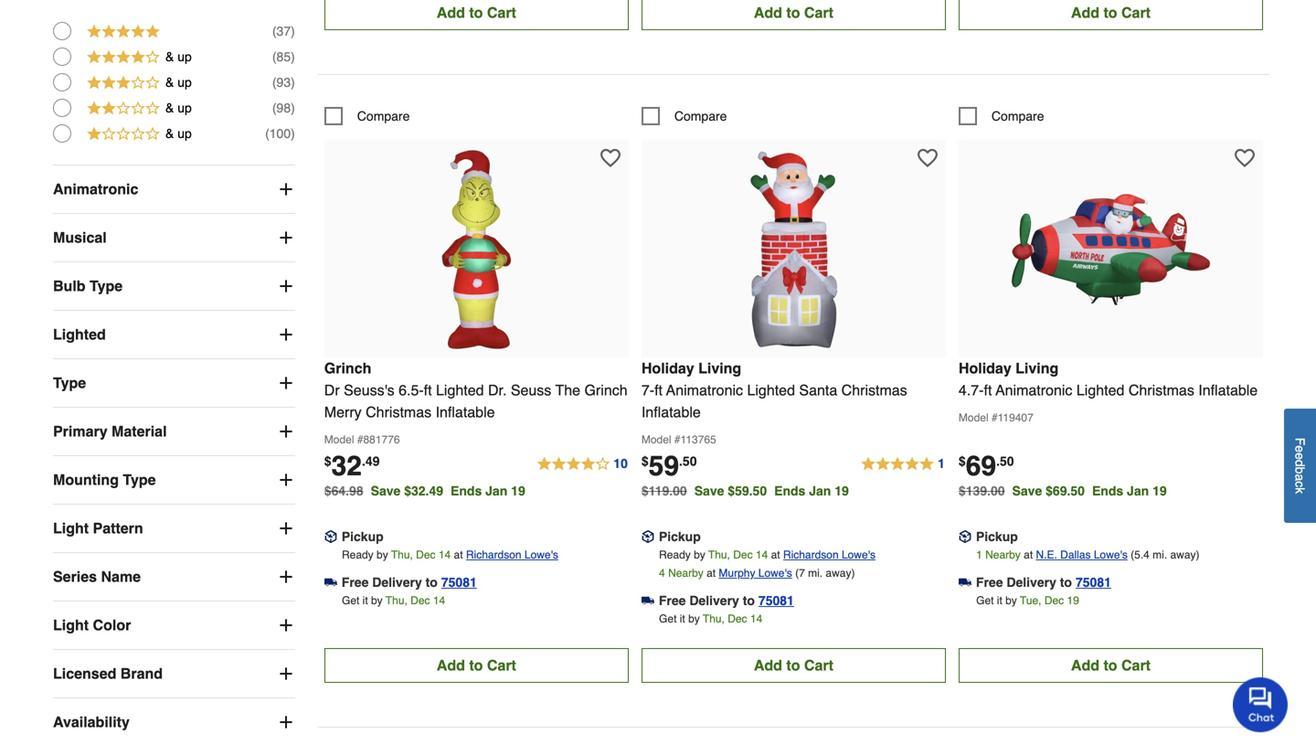 Task type: describe. For each thing, give the bounding box(es) containing it.
it for 1 nearby
[[997, 594, 1003, 607]]

& for ( 93 )
[[165, 75, 174, 90]]

nearby inside ready by thu, dec 14 at richardson lowe's 4 nearby at murphy lowe's (7 mi. away)
[[668, 567, 704, 580]]

plus image for mounting type
[[277, 471, 295, 489]]

the
[[556, 382, 581, 399]]

brand
[[121, 665, 163, 682]]

truck filled image for get it by thu, dec 14
[[642, 594, 655, 607]]

ends jan 19 element for 32
[[451, 484, 533, 498]]

primary
[[53, 423, 108, 440]]

type for bulb type
[[90, 278, 123, 294]]

animatronic button
[[53, 166, 295, 213]]

2 heart outline image from the left
[[918, 148, 938, 168]]

ends jan 19 element for 59
[[775, 484, 857, 498]]

was price $64.98 element
[[324, 479, 371, 498]]

1 horizontal spatial get
[[659, 612, 677, 625]]

14 down murphy lowe's button
[[751, 612, 763, 625]]

name
[[101, 568, 141, 585]]

) for ( 37 )
[[291, 24, 295, 38]]

f e e d b a c k button
[[1285, 408, 1317, 523]]

seuss
[[511, 382, 552, 399]]

actual price $69.50 element
[[959, 450, 1014, 482]]

19 for $139.00 save $69.50 ends jan 19
[[1153, 484, 1167, 498]]

by inside ready by thu, dec 14 at richardson lowe's 4 nearby at murphy lowe's (7 mi. away)
[[694, 548, 706, 561]]

was price $119.00 element
[[642, 479, 695, 498]]

merry
[[324, 404, 362, 420]]

5014124849 element
[[324, 107, 410, 125]]

# for 7-
[[675, 433, 681, 446]]

licensed brand
[[53, 665, 163, 682]]

christmas inside 'holiday living 4.7-ft animatronic lighted christmas inflatable'
[[1129, 382, 1195, 399]]

series
[[53, 568, 97, 585]]

holiday living 7-ft animatronic lighted santa christmas inflatable image
[[693, 149, 895, 350]]

plus image for animatronic
[[277, 180, 295, 198]]

pickup image for thu, dec 14
[[324, 530, 337, 543]]

mounting type
[[53, 471, 156, 488]]

1 horizontal spatial free
[[659, 593, 686, 608]]

32
[[332, 450, 362, 482]]

) for ( 93 )
[[291, 75, 295, 90]]

a
[[1293, 474, 1308, 481]]

get it by thu, dec 14 for at
[[659, 612, 763, 625]]

get it by tue, dec 19
[[977, 594, 1080, 607]]

881776
[[363, 433, 400, 446]]

actual price $59.50 element
[[642, 450, 697, 482]]

1 for 1
[[938, 456, 945, 471]]

pickup image for at
[[642, 530, 655, 543]]

delivery for 1 nearby
[[1007, 575, 1057, 590]]

7-
[[642, 382, 655, 399]]

0 vertical spatial mi.
[[1153, 548, 1168, 561]]

1 for 1 nearby at n.e. dallas lowe's (5.4 mi. away)
[[977, 548, 983, 561]]

75081 for richardson lowe's
[[441, 575, 477, 590]]

) for ( 98 )
[[291, 101, 295, 115]]

model for 4.7-ft animatronic lighted christmas inflatable
[[959, 411, 989, 424]]

10 button
[[536, 453, 629, 475]]

model for 7-ft animatronic lighted santa christmas inflatable
[[642, 433, 672, 446]]

ready for ready by thu, dec 14 at richardson lowe's
[[342, 548, 374, 561]]

4.7-
[[959, 382, 984, 399]]

( for 85
[[272, 49, 277, 64]]

model # 119407
[[959, 411, 1034, 424]]

free delivery to 75081 for ready by
[[342, 575, 477, 590]]

dec for truck filled icon
[[411, 594, 430, 607]]

up for ( 100 )
[[178, 126, 192, 141]]

14 down savings save $32.49 element
[[439, 548, 451, 561]]

k
[[1293, 487, 1308, 494]]

living for 4.7-
[[1016, 360, 1059, 377]]

3 pickup from the left
[[976, 529, 1018, 544]]

licensed brand button
[[53, 650, 295, 698]]

mi. inside ready by thu, dec 14 at richardson lowe's 4 nearby at murphy lowe's (7 mi. away)
[[808, 567, 823, 580]]

19 for $64.98 save $32.49 ends jan 19
[[511, 484, 525, 498]]

93
[[277, 75, 291, 90]]

75081 for n.e. dallas lowe's
[[1076, 575, 1112, 590]]

holiday living 4.7-ft animatronic lighted christmas inflatable image
[[1011, 149, 1212, 350]]

thu, down the ready by thu, dec 14 at richardson lowe's
[[386, 594, 408, 607]]

holiday for 7-
[[642, 360, 695, 377]]

plus image for musical
[[277, 229, 295, 247]]

option group containing (
[[53, 18, 295, 146]]

113765
[[681, 433, 717, 446]]

light pattern
[[53, 520, 143, 537]]

model # 881776
[[324, 433, 400, 446]]

(5.4
[[1131, 548, 1150, 561]]

0 vertical spatial grinch
[[324, 360, 372, 377]]

type button
[[53, 359, 295, 407]]

100
[[270, 126, 291, 141]]

type for mounting type
[[123, 471, 156, 488]]

( for 37
[[272, 24, 277, 38]]

75081 button for richardson lowe's
[[441, 573, 477, 591]]

pickup image
[[959, 530, 972, 543]]

$59.50
[[728, 484, 767, 498]]

f
[[1293, 438, 1308, 445]]

& for ( 98 )
[[165, 101, 174, 115]]

ready by thu, dec 14 at richardson lowe's 4 nearby at murphy lowe's (7 mi. away)
[[659, 548, 876, 580]]

licensed
[[53, 665, 116, 682]]

jan for 59
[[809, 484, 831, 498]]

up for ( 85 )
[[178, 49, 192, 64]]

model for dr seuss's 6.5-ft lighted dr. seuss the grinch merry christmas inflatable
[[324, 433, 354, 446]]

1 richardson lowe's button from the left
[[466, 546, 559, 564]]

get for ready by
[[342, 594, 360, 607]]

free for ready by
[[342, 575, 369, 590]]

christmas inside grinch dr seuss's 6.5-ft lighted dr. seuss the grinch merry christmas inflatable
[[366, 404, 432, 420]]

& up for ( 100 )
[[165, 126, 192, 141]]

& up for ( 85 )
[[165, 49, 192, 64]]

tue,
[[1020, 594, 1042, 607]]

savings save $32.49 element
[[371, 484, 533, 498]]

bulb type
[[53, 278, 123, 294]]

d
[[1293, 460, 1308, 467]]

59
[[649, 450, 679, 482]]

119407
[[998, 411, 1034, 424]]

inflatable inside holiday living 7-ft animatronic lighted santa christmas inflatable
[[642, 404, 701, 420]]

( 100 )
[[265, 126, 295, 141]]

primary material button
[[53, 408, 295, 455]]

free for 1 nearby
[[976, 575, 1003, 590]]

light color
[[53, 617, 131, 634]]

0 vertical spatial nearby
[[986, 548, 1021, 561]]

bulb type button
[[53, 262, 295, 310]]

n.e.
[[1036, 548, 1058, 561]]

( 85 )
[[272, 49, 295, 64]]

( 37 )
[[272, 24, 295, 38]]

dr.
[[488, 382, 507, 399]]

$ 69 .50
[[959, 450, 1014, 482]]

0 vertical spatial 5 stars image
[[86, 22, 161, 43]]

plus image for primary material
[[277, 422, 295, 441]]

ft for 7-
[[655, 382, 663, 399]]

( 93 )
[[272, 75, 295, 90]]

$ for 59
[[642, 454, 649, 468]]

was price $139.00 element
[[959, 479, 1013, 498]]

dr
[[324, 382, 340, 399]]

thu, down murphy
[[703, 612, 725, 625]]

heart outline image
[[1235, 148, 1255, 168]]

truck filled image for get it by tue, dec 19
[[959, 576, 972, 589]]

4 stars image containing 10
[[536, 453, 629, 475]]

$119.00 save $59.50 ends jan 19
[[642, 484, 849, 498]]

plus image for bulb type
[[277, 277, 295, 295]]

) for ( 85 )
[[291, 49, 295, 64]]

murphy
[[719, 567, 756, 580]]

dec for truck filled image related to get it by thu, dec 14
[[728, 612, 748, 625]]

lighted button
[[53, 311, 295, 358]]

f e e d b a c k
[[1293, 438, 1308, 494]]

holiday for 4.7-
[[959, 360, 1012, 377]]

savings save $69.50 element
[[1013, 484, 1175, 498]]

(7
[[796, 567, 805, 580]]

material
[[112, 423, 167, 440]]

lighted for holiday living 7-ft animatronic lighted santa christmas inflatable
[[747, 382, 795, 399]]

ends for 32
[[451, 484, 482, 498]]

delivery for ready by
[[372, 575, 422, 590]]

( for 98
[[272, 101, 277, 115]]

lighted for holiday living 4.7-ft animatronic lighted christmas inflatable
[[1077, 382, 1125, 399]]

pickup for thu, dec 14
[[342, 529, 384, 544]]

1 vertical spatial type
[[53, 374, 86, 391]]

chat invite button image
[[1233, 677, 1289, 732]]

mounting type button
[[53, 456, 295, 504]]

14 inside ready by thu, dec 14 at richardson lowe's 4 nearby at murphy lowe's (7 mi. away)
[[756, 548, 768, 561]]

thu, down $32.49
[[391, 548, 413, 561]]

# for seuss's
[[357, 433, 363, 446]]

light for light pattern
[[53, 520, 89, 537]]

animatronic for holiday living 7-ft animatronic lighted santa christmas inflatable
[[667, 382, 743, 399]]

1 e from the top
[[1293, 445, 1308, 452]]

1 heart outline image from the left
[[601, 148, 621, 168]]

light pattern button
[[53, 505, 295, 552]]

compare for 5014124849 "element"
[[357, 109, 410, 123]]

85
[[277, 49, 291, 64]]

bulb
[[53, 278, 86, 294]]

ft for 4.7-
[[984, 382, 992, 399]]

4
[[659, 567, 665, 580]]

away) inside ready by thu, dec 14 at richardson lowe's 4 nearby at murphy lowe's (7 mi. away)
[[826, 567, 855, 580]]

$139.00 save $69.50 ends jan 19
[[959, 484, 1167, 498]]

at left murphy
[[707, 567, 716, 580]]

$ 59 .50
[[642, 450, 697, 482]]

$64.98 save $32.49 ends jan 19
[[324, 484, 525, 498]]

1 nearby at n.e. dallas lowe's (5.4 mi. away)
[[977, 548, 1200, 561]]

holiday living 7-ft animatronic lighted santa christmas inflatable
[[642, 360, 908, 420]]

pattern
[[93, 520, 143, 537]]

musical
[[53, 229, 107, 246]]



Task type: locate. For each thing, give the bounding box(es) containing it.
1 horizontal spatial ends
[[775, 484, 806, 498]]

1 & from the top
[[165, 49, 174, 64]]

ft inside 'holiday living 4.7-ft animatronic lighted christmas inflatable'
[[984, 382, 992, 399]]

1 pickup from the left
[[342, 529, 384, 544]]

1 horizontal spatial richardson
[[784, 548, 839, 561]]

free delivery to 75081
[[342, 575, 477, 590], [976, 575, 1112, 590], [659, 593, 794, 608]]

1 horizontal spatial delivery
[[690, 593, 740, 608]]

dec down $64.98 save $32.49 ends jan 19
[[416, 548, 436, 561]]

lighted for grinch dr seuss's 6.5-ft lighted dr. seuss the grinch merry christmas inflatable
[[436, 382, 484, 399]]

living inside holiday living 7-ft animatronic lighted santa christmas inflatable
[[699, 360, 742, 377]]

plus image inside series name button
[[277, 568, 295, 586]]

2 vertical spatial type
[[123, 471, 156, 488]]

0 horizontal spatial richardson lowe's button
[[466, 546, 559, 564]]

delivery down the ready by thu, dec 14 at richardson lowe's
[[372, 575, 422, 590]]

14 down the ready by thu, dec 14 at richardson lowe's
[[433, 594, 445, 607]]

1 horizontal spatial model
[[642, 433, 672, 446]]

2 .50 from the left
[[997, 454, 1014, 468]]

) down the 85 at the top
[[291, 75, 295, 90]]

1 horizontal spatial nearby
[[986, 548, 1021, 561]]

plus image inside lighted button
[[277, 326, 295, 344]]

1 save from the left
[[371, 484, 401, 498]]

animatronic up "119407"
[[996, 382, 1073, 399]]

0 horizontal spatial $
[[324, 454, 332, 468]]

0 vertical spatial truck filled image
[[959, 576, 972, 589]]

3 & up from the top
[[165, 101, 192, 115]]

lowe's
[[525, 548, 559, 561], [842, 548, 876, 561], [1094, 548, 1128, 561], [759, 567, 793, 580]]

ready by thu, dec 14 at richardson lowe's
[[342, 548, 559, 561]]

19 for get it by tue, dec 19
[[1067, 594, 1080, 607]]

1 horizontal spatial .50
[[997, 454, 1014, 468]]

4 plus image from the top
[[277, 519, 295, 538]]

1 horizontal spatial 75081
[[759, 593, 794, 608]]

e up b
[[1293, 452, 1308, 460]]

2 & from the top
[[165, 75, 174, 90]]

compare for 5014124879 element
[[992, 109, 1045, 123]]

0 horizontal spatial save
[[371, 484, 401, 498]]

jan right $59.50
[[809, 484, 831, 498]]

dec for get it by tue, dec 19's truck filled image
[[1045, 594, 1064, 607]]

1 horizontal spatial pickup image
[[642, 530, 655, 543]]

1 horizontal spatial truck filled image
[[959, 576, 972, 589]]

1 horizontal spatial 75081 button
[[759, 591, 794, 610]]

by for truck filled icon
[[371, 594, 383, 607]]

0 vertical spatial get it by thu, dec 14
[[342, 594, 445, 607]]

jan
[[486, 484, 508, 498], [809, 484, 831, 498], [1127, 484, 1149, 498]]

grinch dr seuss's 6.5-ft lighted dr. seuss the grinch merry christmas inflatable image
[[376, 149, 577, 350]]

1 horizontal spatial animatronic
[[667, 382, 743, 399]]

living inside 'holiday living 4.7-ft animatronic lighted christmas inflatable'
[[1016, 360, 1059, 377]]

# for 4.7-
[[992, 411, 998, 424]]

0 horizontal spatial 4 stars image
[[86, 48, 161, 69]]

light color button
[[53, 602, 295, 649]]

)
[[291, 24, 295, 38], [291, 49, 295, 64], [291, 75, 295, 90], [291, 101, 295, 115], [291, 126, 295, 141]]

0 horizontal spatial inflatable
[[436, 404, 495, 420]]

light left pattern
[[53, 520, 89, 537]]

1 horizontal spatial free delivery to 75081
[[659, 593, 794, 608]]

1 horizontal spatial compare
[[675, 109, 727, 123]]

model up 59
[[642, 433, 672, 446]]

jan up (5.4
[[1127, 484, 1149, 498]]

1 horizontal spatial it
[[680, 612, 686, 625]]

#
[[992, 411, 998, 424], [357, 433, 363, 446], [675, 433, 681, 446]]

save left $69.50
[[1013, 484, 1043, 498]]

plus image for availability
[[277, 713, 295, 732]]

primary material
[[53, 423, 167, 440]]

ft right seuss's at left bottom
[[424, 382, 432, 399]]

compare inside 5014124879 element
[[992, 109, 1045, 123]]

4 stars image up the 3 stars image
[[86, 48, 161, 69]]

5014124879 element
[[959, 107, 1045, 125]]

1 horizontal spatial richardson lowe's button
[[784, 546, 876, 564]]

plus image for licensed brand
[[277, 665, 295, 683]]

mi.
[[1153, 548, 1168, 561], [808, 567, 823, 580]]

.50 down the model # 113765
[[679, 454, 697, 468]]

2 horizontal spatial model
[[959, 411, 989, 424]]

actual price $32.49 element
[[324, 450, 380, 482]]

musical button
[[53, 214, 295, 262]]

1
[[938, 456, 945, 471], [977, 548, 983, 561]]

19
[[511, 484, 525, 498], [835, 484, 849, 498], [1153, 484, 1167, 498], [1067, 594, 1080, 607]]

0 vertical spatial 4 stars image
[[86, 48, 161, 69]]

savings save $59.50 element
[[695, 484, 857, 498]]

0 horizontal spatial .50
[[679, 454, 697, 468]]

0 horizontal spatial #
[[357, 433, 363, 446]]

.50
[[679, 454, 697, 468], [997, 454, 1014, 468]]

3 ) from the top
[[291, 75, 295, 90]]

grinch
[[324, 360, 372, 377], [585, 382, 628, 399]]

richardson for ready by thu, dec 14 at richardson lowe's
[[466, 548, 522, 561]]

2 horizontal spatial inflatable
[[1199, 382, 1258, 399]]

5 stars image
[[86, 22, 161, 43], [861, 453, 946, 475]]

$ for 32
[[324, 454, 332, 468]]

richardson for ready by thu, dec 14 at richardson lowe's 4 nearby at murphy lowe's (7 mi. away)
[[784, 548, 839, 561]]

inflatable inside grinch dr seuss's 6.5-ft lighted dr. seuss the grinch merry christmas inflatable
[[436, 404, 495, 420]]

holiday up 7-
[[642, 360, 695, 377]]

free up the get it by tue, dec 19
[[976, 575, 1003, 590]]

ready up 4
[[659, 548, 691, 561]]

2 plus image from the top
[[277, 277, 295, 295]]

3 & from the top
[[165, 101, 174, 115]]

plus image for type
[[277, 374, 295, 392]]

2 horizontal spatial $
[[959, 454, 966, 468]]

1 richardson from the left
[[466, 548, 522, 561]]

0 horizontal spatial ends jan 19 element
[[451, 484, 533, 498]]

2 horizontal spatial free
[[976, 575, 1003, 590]]

nearby left 'n.e.'
[[986, 548, 1021, 561]]

1 ) from the top
[[291, 24, 295, 38]]

type up primary
[[53, 374, 86, 391]]

b
[[1293, 467, 1308, 474]]

at down savings save $32.49 element
[[454, 548, 463, 561]]

$64.98
[[324, 484, 364, 498]]

75081 button
[[441, 573, 477, 591], [1076, 573, 1112, 591], [759, 591, 794, 610]]

1 horizontal spatial save
[[695, 484, 725, 498]]

2 richardson lowe's button from the left
[[784, 546, 876, 564]]

2 horizontal spatial save
[[1013, 484, 1043, 498]]

richardson up the "(7"
[[784, 548, 839, 561]]

1 & up from the top
[[165, 49, 192, 64]]

4 ) from the top
[[291, 101, 295, 115]]

thu, up murphy
[[709, 548, 730, 561]]

3 ends from the left
[[1093, 484, 1124, 498]]

plus image for light color
[[277, 616, 295, 635]]

6 plus image from the top
[[277, 616, 295, 635]]

1 horizontal spatial pickup
[[659, 529, 701, 544]]

1 horizontal spatial christmas
[[842, 382, 908, 399]]

0 horizontal spatial nearby
[[668, 567, 704, 580]]

add to cart button
[[324, 0, 629, 30], [642, 0, 946, 30], [959, 0, 1264, 30], [324, 648, 629, 683], [642, 648, 946, 683], [959, 648, 1264, 683]]

free delivery to 75081 down murphy
[[659, 593, 794, 608]]

0 horizontal spatial ends
[[451, 484, 482, 498]]

0 horizontal spatial away)
[[826, 567, 855, 580]]

.50 for 59
[[679, 454, 697, 468]]

plus image inside licensed brand button
[[277, 665, 295, 683]]

2 compare from the left
[[675, 109, 727, 123]]

) for ( 100 )
[[291, 126, 295, 141]]

2 living from the left
[[1016, 360, 1059, 377]]

ready down $64.98
[[342, 548, 374, 561]]

10
[[614, 456, 628, 471]]

pickup image
[[324, 530, 337, 543], [642, 530, 655, 543]]

availability button
[[53, 699, 295, 745]]

ends right $59.50
[[775, 484, 806, 498]]

4 stars image down the
[[536, 453, 629, 475]]

$119.00
[[642, 484, 687, 498]]

lighted inside holiday living 7-ft animatronic lighted santa christmas inflatable
[[747, 382, 795, 399]]

75081 button down 1 nearby at n.e. dallas lowe's (5.4 mi. away)
[[1076, 573, 1112, 591]]

0 horizontal spatial richardson
[[466, 548, 522, 561]]

2 horizontal spatial 75081 button
[[1076, 573, 1112, 591]]

jan for 32
[[486, 484, 508, 498]]

) down ( 93 )
[[291, 101, 295, 115]]

1 vertical spatial truck filled image
[[642, 594, 655, 607]]

1 horizontal spatial get it by thu, dec 14
[[659, 612, 763, 625]]

0 vertical spatial type
[[90, 278, 123, 294]]

1 ft from the left
[[424, 382, 432, 399]]

.50 inside "$ 69 .50"
[[997, 454, 1014, 468]]

3 plus image from the top
[[277, 471, 295, 489]]

model up 32
[[324, 433, 354, 446]]

free right truck filled icon
[[342, 575, 369, 590]]

5 plus image from the top
[[277, 568, 295, 586]]

pickup down $64.98
[[342, 529, 384, 544]]

0 vertical spatial light
[[53, 520, 89, 537]]

availability
[[53, 714, 130, 731]]

2 pickup image from the left
[[642, 530, 655, 543]]

$ up $139.00 at the right bottom
[[959, 454, 966, 468]]

2 ends jan 19 element from the left
[[775, 484, 857, 498]]

1 horizontal spatial 5 stars image
[[861, 453, 946, 475]]

pickup image up truck filled icon
[[324, 530, 337, 543]]

get
[[342, 594, 360, 607], [977, 594, 994, 607], [659, 612, 677, 625]]

animatronic inside button
[[53, 181, 138, 198]]

75081 button down murphy lowe's button
[[759, 591, 794, 610]]

grinch dr seuss's 6.5-ft lighted dr. seuss the grinch merry christmas inflatable
[[324, 360, 628, 420]]

$ inside "$ 69 .50"
[[959, 454, 966, 468]]

ft inside holiday living 7-ft animatronic lighted santa christmas inflatable
[[655, 382, 663, 399]]

plus image inside "availability" button
[[277, 713, 295, 732]]

richardson lowe's button down savings save $32.49 element
[[466, 546, 559, 564]]

inflatable
[[1199, 382, 1258, 399], [436, 404, 495, 420], [642, 404, 701, 420]]

get it by thu, dec 14
[[342, 594, 445, 607], [659, 612, 763, 625]]

& for ( 85 )
[[165, 49, 174, 64]]

3 $ from the left
[[959, 454, 966, 468]]

2 up from the top
[[178, 75, 192, 90]]

delivery up tue,
[[1007, 575, 1057, 590]]

2 horizontal spatial ends jan 19 element
[[1093, 484, 1175, 498]]

# up the .49
[[357, 433, 363, 446]]

1 light from the top
[[53, 520, 89, 537]]

animatronic up "musical"
[[53, 181, 138, 198]]

1 horizontal spatial holiday
[[959, 360, 1012, 377]]

compare inside 5014124625 element
[[675, 109, 727, 123]]

plus image inside mounting type button
[[277, 471, 295, 489]]

0 horizontal spatial living
[[699, 360, 742, 377]]

0 horizontal spatial free delivery to 75081
[[342, 575, 477, 590]]

plus image inside light color button
[[277, 616, 295, 635]]

2 horizontal spatial it
[[997, 594, 1003, 607]]

) up ( 85 )
[[291, 24, 295, 38]]

animatronic inside 'holiday living 4.7-ft animatronic lighted christmas inflatable'
[[996, 382, 1073, 399]]

$ right the "10" on the bottom left of the page
[[642, 454, 649, 468]]

1 horizontal spatial inflatable
[[642, 404, 701, 420]]

save
[[371, 484, 401, 498], [695, 484, 725, 498], [1013, 484, 1043, 498]]

2 horizontal spatial delivery
[[1007, 575, 1057, 590]]

color
[[93, 617, 131, 634]]

type down material on the left bottom of page
[[123, 471, 156, 488]]

thu, inside ready by thu, dec 14 at richardson lowe's 4 nearby at murphy lowe's (7 mi. away)
[[709, 548, 730, 561]]

murphy lowe's button
[[719, 564, 793, 582]]

plus image
[[277, 229, 295, 247], [277, 277, 295, 295], [277, 326, 295, 344], [277, 422, 295, 441], [277, 568, 295, 586], [277, 616, 295, 635]]

free down 4
[[659, 593, 686, 608]]

0 horizontal spatial get
[[342, 594, 360, 607]]

lighted inside 'holiday living 4.7-ft animatronic lighted christmas inflatable'
[[1077, 382, 1125, 399]]

1 horizontal spatial ft
[[655, 382, 663, 399]]

75081 down 1 nearby at n.e. dallas lowe's (5.4 mi. away)
[[1076, 575, 1112, 590]]

ends right $69.50
[[1093, 484, 1124, 498]]

get it by thu, dec 14 for thu, dec 14
[[342, 594, 445, 607]]

save for 59
[[695, 484, 725, 498]]

1 horizontal spatial #
[[675, 433, 681, 446]]

plus image inside 'animatronic' button
[[277, 180, 295, 198]]

4 plus image from the top
[[277, 422, 295, 441]]

heart outline image
[[601, 148, 621, 168], [918, 148, 938, 168]]

2 horizontal spatial pickup
[[976, 529, 1018, 544]]

1 horizontal spatial jan
[[809, 484, 831, 498]]

0 horizontal spatial 5 stars image
[[86, 22, 161, 43]]

at left 'n.e.'
[[1024, 548, 1033, 561]]

1 vertical spatial grinch
[[585, 382, 628, 399]]

3 jan from the left
[[1127, 484, 1149, 498]]

1 ends from the left
[[451, 484, 482, 498]]

holiday
[[642, 360, 695, 377], [959, 360, 1012, 377]]

1 .50 from the left
[[679, 454, 697, 468]]

by for truck filled image related to get it by thu, dec 14
[[689, 612, 700, 625]]

dec inside ready by thu, dec 14 at richardson lowe's 4 nearby at murphy lowe's (7 mi. away)
[[733, 548, 753, 561]]

75081
[[441, 575, 477, 590], [1076, 575, 1112, 590], [759, 593, 794, 608]]

2 jan from the left
[[809, 484, 831, 498]]

dec down the ready by thu, dec 14 at richardson lowe's
[[411, 594, 430, 607]]

0 horizontal spatial animatronic
[[53, 181, 138, 198]]

ready
[[342, 548, 374, 561], [659, 548, 691, 561]]

mounting
[[53, 471, 119, 488]]

1 vertical spatial light
[[53, 617, 89, 634]]

pickup up 4
[[659, 529, 701, 544]]

plus image inside light pattern button
[[277, 519, 295, 538]]

0 horizontal spatial truck filled image
[[642, 594, 655, 607]]

ft up model # 119407
[[984, 382, 992, 399]]

& for ( 100 )
[[165, 126, 174, 141]]

1 vertical spatial 4 stars image
[[536, 453, 629, 475]]

0 horizontal spatial christmas
[[366, 404, 432, 420]]

3 ft from the left
[[984, 382, 992, 399]]

living
[[699, 360, 742, 377], [1016, 360, 1059, 377]]

delivery down murphy
[[690, 593, 740, 608]]

series name button
[[53, 553, 295, 601]]

save down the .49
[[371, 484, 401, 498]]

light left color
[[53, 617, 89, 634]]

free delivery to 75081 down the ready by thu, dec 14 at richardson lowe's
[[342, 575, 477, 590]]

1 holiday from the left
[[642, 360, 695, 377]]

) down ( 98 )
[[291, 126, 295, 141]]

3 stars image
[[86, 73, 161, 94]]

0 horizontal spatial 1
[[938, 456, 945, 471]]

3 compare from the left
[[992, 109, 1045, 123]]

living for 7-
[[699, 360, 742, 377]]

2 horizontal spatial get
[[977, 594, 994, 607]]

model # 113765
[[642, 433, 717, 446]]

2 ready from the left
[[659, 548, 691, 561]]

mi. right the "(7"
[[808, 567, 823, 580]]

at
[[454, 548, 463, 561], [771, 548, 780, 561], [1024, 548, 1033, 561], [707, 567, 716, 580]]

$ for 69
[[959, 454, 966, 468]]

5 stars image containing 1
[[861, 453, 946, 475]]

$32.49
[[404, 484, 443, 498]]

1 horizontal spatial away)
[[1171, 548, 1200, 561]]

pickup for at
[[659, 529, 701, 544]]

holiday inside 'holiday living 4.7-ft animatronic lighted christmas inflatable'
[[959, 360, 1012, 377]]

5 stars image up the 3 stars image
[[86, 22, 161, 43]]

seuss's
[[344, 382, 395, 399]]

2 horizontal spatial christmas
[[1129, 382, 1195, 399]]

mi. right (5.4
[[1153, 548, 1168, 561]]

2 horizontal spatial #
[[992, 411, 998, 424]]

2 & up from the top
[[165, 75, 192, 90]]

3 ends jan 19 element from the left
[[1093, 484, 1175, 498]]

5 plus image from the top
[[277, 665, 295, 683]]

up
[[178, 49, 192, 64], [178, 75, 192, 90], [178, 101, 192, 115], [178, 126, 192, 141]]

free delivery to 75081 up tue,
[[976, 575, 1112, 590]]

e up d
[[1293, 445, 1308, 452]]

dallas
[[1061, 548, 1091, 561]]

1 left 69
[[938, 456, 945, 471]]

( 98 )
[[272, 101, 295, 115]]

$
[[324, 454, 332, 468], [642, 454, 649, 468], [959, 454, 966, 468]]

holiday living 4.7-ft animatronic lighted christmas inflatable
[[959, 360, 1258, 399]]

2 richardson from the left
[[784, 548, 839, 561]]

5 stars image left 69
[[861, 453, 946, 475]]

ready inside ready by thu, dec 14 at richardson lowe's 4 nearby at murphy lowe's (7 mi. away)
[[659, 548, 691, 561]]

dec up murphy
[[733, 548, 753, 561]]

animatronic inside holiday living 7-ft animatronic lighted santa christmas inflatable
[[667, 382, 743, 399]]

plus image inside bulb type button
[[277, 277, 295, 295]]

light
[[53, 520, 89, 537], [53, 617, 89, 634]]

& up for ( 98 )
[[165, 101, 192, 115]]

option group
[[53, 18, 295, 146]]

truck filled image
[[959, 576, 972, 589], [642, 594, 655, 607]]

98
[[277, 101, 291, 115]]

75081 button down the ready by thu, dec 14 at richardson lowe's
[[441, 573, 477, 591]]

by for get it by tue, dec 19's truck filled image
[[1006, 594, 1017, 607]]

0 horizontal spatial pickup
[[342, 529, 384, 544]]

$ inside $ 32 .49
[[324, 454, 332, 468]]

14 up murphy lowe's button
[[756, 548, 768, 561]]

grinch right the
[[585, 382, 628, 399]]

75081 button for n.e. dallas lowe's
[[1076, 573, 1112, 591]]

ends for 59
[[775, 484, 806, 498]]

5 ) from the top
[[291, 126, 295, 141]]

2 light from the top
[[53, 617, 89, 634]]

ft up the model # 113765
[[655, 382, 663, 399]]

up for ( 98 )
[[178, 101, 192, 115]]

$ inside '$ 59 .50'
[[642, 454, 649, 468]]

2 horizontal spatial compare
[[992, 109, 1045, 123]]

.50 up was price $139.00 element
[[997, 454, 1014, 468]]

19 for $119.00 save $59.50 ends jan 19
[[835, 484, 849, 498]]

.50 for 69
[[997, 454, 1014, 468]]

4 & from the top
[[165, 126, 174, 141]]

1 pickup image from the left
[[324, 530, 337, 543]]

save left $59.50
[[695, 484, 725, 498]]

1 ends jan 19 element from the left
[[451, 484, 533, 498]]

1 vertical spatial nearby
[[668, 567, 704, 580]]

animatronic
[[53, 181, 138, 198], [667, 382, 743, 399], [996, 382, 1073, 399]]

pickup image down $119.00
[[642, 530, 655, 543]]

3 save from the left
[[1013, 484, 1043, 498]]

dec right tue,
[[1045, 594, 1064, 607]]

2 horizontal spatial 75081
[[1076, 575, 1112, 590]]

4 stars image
[[86, 48, 161, 69], [536, 453, 629, 475]]

1 button
[[861, 453, 946, 475]]

model down 4.7-
[[959, 411, 989, 424]]

$ up the 'was price $64.98' element
[[324, 454, 332, 468]]

ends jan 19 element right $59.50
[[775, 484, 857, 498]]

1 compare from the left
[[357, 109, 410, 123]]

75081 down murphy lowe's button
[[759, 593, 794, 608]]

69
[[966, 450, 997, 482]]

1 horizontal spatial 4 stars image
[[536, 453, 629, 475]]

animatronic up 113765
[[667, 382, 743, 399]]

ready for ready by thu, dec 14 at richardson lowe's 4 nearby at murphy lowe's (7 mi. away)
[[659, 548, 691, 561]]

richardson inside ready by thu, dec 14 at richardson lowe's 4 nearby at murphy lowe's (7 mi. away)
[[784, 548, 839, 561]]

ft inside grinch dr seuss's 6.5-ft lighted dr. seuss the grinch merry christmas inflatable
[[424, 382, 432, 399]]

0 horizontal spatial model
[[324, 433, 354, 446]]

37
[[277, 24, 291, 38]]

n.e. dallas lowe's button
[[1036, 546, 1128, 564]]

1 plus image from the top
[[277, 180, 295, 198]]

2 ft from the left
[[655, 382, 663, 399]]

0 horizontal spatial holiday
[[642, 360, 695, 377]]

plus image for series name
[[277, 568, 295, 586]]

4 up from the top
[[178, 126, 192, 141]]

2 $ from the left
[[642, 454, 649, 468]]

away) right (5.4
[[1171, 548, 1200, 561]]

ends right $32.49
[[451, 484, 482, 498]]

2 pickup from the left
[[659, 529, 701, 544]]

delivery
[[372, 575, 422, 590], [1007, 575, 1057, 590], [690, 593, 740, 608]]

dec
[[416, 548, 436, 561], [733, 548, 753, 561], [411, 594, 430, 607], [1045, 594, 1064, 607], [728, 612, 748, 625]]

nearby right 4
[[668, 567, 704, 580]]

( for 93
[[272, 75, 277, 90]]

6.5-
[[399, 382, 424, 399]]

0 horizontal spatial 75081 button
[[441, 573, 477, 591]]

0 horizontal spatial it
[[363, 594, 368, 607]]

# up "actual price $59.50" "element"
[[675, 433, 681, 446]]

1 star image
[[86, 124, 161, 145]]

free
[[342, 575, 369, 590], [976, 575, 1003, 590], [659, 593, 686, 608]]

2 stars image
[[86, 99, 161, 120]]

0 horizontal spatial 75081
[[441, 575, 477, 590]]

holiday inside holiday living 7-ft animatronic lighted santa christmas inflatable
[[642, 360, 695, 377]]

ends jan 19 element right $32.49
[[451, 484, 533, 498]]

it
[[363, 594, 368, 607], [997, 594, 1003, 607], [680, 612, 686, 625]]

santa
[[799, 382, 838, 399]]

1 plus image from the top
[[277, 229, 295, 247]]

away) right the "(7"
[[826, 567, 855, 580]]

ends jan 19 element
[[451, 484, 533, 498], [775, 484, 857, 498], [1093, 484, 1175, 498]]

0 horizontal spatial free
[[342, 575, 369, 590]]

plus image for lighted
[[277, 326, 295, 344]]

get it by thu, dec 14 down murphy
[[659, 612, 763, 625]]

pickup right pickup icon
[[976, 529, 1018, 544]]

0 horizontal spatial get it by thu, dec 14
[[342, 594, 445, 607]]

3 plus image from the top
[[277, 326, 295, 344]]

up for ( 93 )
[[178, 75, 192, 90]]

2 ) from the top
[[291, 49, 295, 64]]

living up "119407"
[[1016, 360, 1059, 377]]

1 ready from the left
[[342, 548, 374, 561]]

2 e from the top
[[1293, 452, 1308, 460]]

inflatable inside 'holiday living 4.7-ft animatronic lighted christmas inflatable'
[[1199, 382, 1258, 399]]

plus image inside primary material button
[[277, 422, 295, 441]]

.50 inside '$ 59 .50'
[[679, 454, 697, 468]]

richardson down savings save $32.49 element
[[466, 548, 522, 561]]

$69.50
[[1046, 484, 1085, 498]]

1 $ from the left
[[324, 454, 332, 468]]

light for light color
[[53, 617, 89, 634]]

$ 32 .49
[[324, 450, 380, 482]]

0 horizontal spatial jan
[[486, 484, 508, 498]]

plus image for light pattern
[[277, 519, 295, 538]]

plus image inside musical button
[[277, 229, 295, 247]]

0 horizontal spatial grinch
[[324, 360, 372, 377]]

free delivery to 75081 for 1 nearby
[[976, 575, 1112, 590]]

1 horizontal spatial heart outline image
[[918, 148, 938, 168]]

animatronic for holiday living 4.7-ft animatronic lighted christmas inflatable
[[996, 382, 1073, 399]]

christmas inside holiday living 7-ft animatronic lighted santa christmas inflatable
[[842, 382, 908, 399]]

1 horizontal spatial grinch
[[585, 382, 628, 399]]

2 save from the left
[[695, 484, 725, 498]]

0 horizontal spatial delivery
[[372, 575, 422, 590]]

it for ready by
[[363, 594, 368, 607]]

1 inside 5 stars image
[[938, 456, 945, 471]]

truck filled image
[[324, 576, 337, 589]]

richardson
[[466, 548, 522, 561], [784, 548, 839, 561]]

at up murphy lowe's button
[[771, 548, 780, 561]]

1 vertical spatial 5 stars image
[[861, 453, 946, 475]]

1 horizontal spatial 1
[[977, 548, 983, 561]]

1 vertical spatial mi.
[[808, 567, 823, 580]]

.49
[[362, 454, 380, 468]]

2 holiday from the left
[[959, 360, 1012, 377]]

1 horizontal spatial $
[[642, 454, 649, 468]]

&
[[165, 49, 174, 64], [165, 75, 174, 90], [165, 101, 174, 115], [165, 126, 174, 141]]

& up for ( 93 )
[[165, 75, 192, 90]]

# up "$ 69 .50" in the bottom right of the page
[[992, 411, 998, 424]]

1 living from the left
[[699, 360, 742, 377]]

0 horizontal spatial ft
[[424, 382, 432, 399]]

75081 down the ready by thu, dec 14 at richardson lowe's
[[441, 575, 477, 590]]

) up ( 93 )
[[291, 49, 295, 64]]

1 vertical spatial 1
[[977, 548, 983, 561]]

series name
[[53, 568, 141, 585]]

( for 100
[[265, 126, 270, 141]]

ends jan 19 element up (5.4
[[1093, 484, 1175, 498]]

2 ends from the left
[[775, 484, 806, 498]]

dec down murphy
[[728, 612, 748, 625]]

0 horizontal spatial mi.
[[808, 567, 823, 580]]

$139.00
[[959, 484, 1005, 498]]

plus image inside type button
[[277, 374, 295, 392]]

3 up from the top
[[178, 101, 192, 115]]

4 & up from the top
[[165, 126, 192, 141]]

compare
[[357, 109, 410, 123], [675, 109, 727, 123], [992, 109, 1045, 123]]

holiday up 4.7-
[[959, 360, 1012, 377]]

compare inside 5014124849 "element"
[[357, 109, 410, 123]]

grinch up dr
[[324, 360, 372, 377]]

plus image
[[277, 180, 295, 198], [277, 374, 295, 392], [277, 471, 295, 489], [277, 519, 295, 538], [277, 665, 295, 683], [277, 713, 295, 732]]

2 horizontal spatial ft
[[984, 382, 992, 399]]

1 down $139.00 at the right bottom
[[977, 548, 983, 561]]

1 jan from the left
[[486, 484, 508, 498]]

get for 1 nearby
[[977, 594, 994, 607]]

5014124625 element
[[642, 107, 727, 125]]

2 plus image from the top
[[277, 374, 295, 392]]

1 up from the top
[[178, 49, 192, 64]]

lighted inside grinch dr seuss's 6.5-ft lighted dr. seuss the grinch merry christmas inflatable
[[436, 382, 484, 399]]

& up
[[165, 49, 192, 64], [165, 75, 192, 90], [165, 101, 192, 115], [165, 126, 192, 141]]

6 plus image from the top
[[277, 713, 295, 732]]

lighted inside button
[[53, 326, 106, 343]]

type inside button
[[90, 278, 123, 294]]

type right the bulb
[[90, 278, 123, 294]]

save for 32
[[371, 484, 401, 498]]

1 vertical spatial get it by thu, dec 14
[[659, 612, 763, 625]]

compare for 5014124625 element
[[675, 109, 727, 123]]

c
[[1293, 481, 1308, 487]]

jan right $32.49
[[486, 484, 508, 498]]



Task type: vqa. For each thing, say whether or not it's contained in the screenshot.
1st Jan from the right
yes



